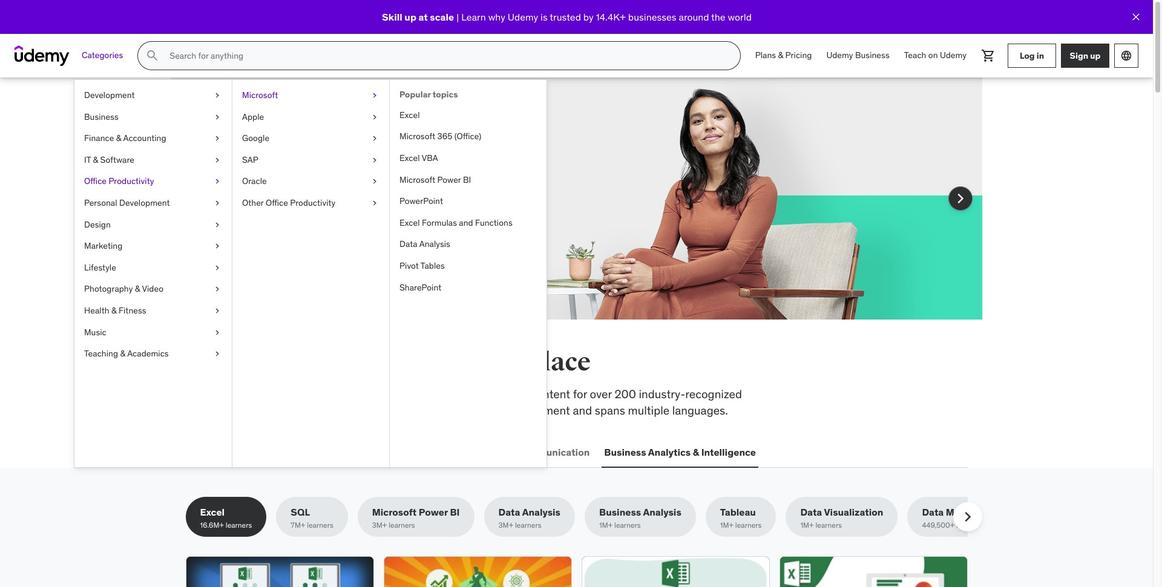 Task type: vqa. For each thing, say whether or not it's contained in the screenshot.


Task type: describe. For each thing, give the bounding box(es) containing it.
and inside microsoft element
[[459, 217, 473, 228]]

office productivity
[[84, 176, 154, 187]]

other office productivity
[[242, 197, 336, 208]]

topic filters element
[[186, 497, 1004, 537]]

personal development
[[84, 197, 170, 208]]

up for sign
[[1090, 50, 1101, 61]]

& for academics
[[120, 348, 125, 359]]

sql 7m+ learners
[[291, 506, 333, 530]]

1 horizontal spatial udemy
[[826, 50, 853, 61]]

xsmall image for google
[[370, 133, 379, 145]]

tableau
[[720, 506, 756, 518]]

other
[[242, 197, 264, 208]]

learners inside data visualization 1m+ learners
[[816, 521, 842, 530]]

data analysis
[[399, 239, 450, 250]]

you for gets
[[410, 130, 445, 156]]

pivot tables
[[399, 260, 445, 271]]

learning that gets you skills for your present (and your future). get started with us.
[[229, 130, 451, 191]]

covering critical workplace skills to technical topics, including prep content for over 200 industry-recognized certifications, our catalog supports well-rounded professional development and spans multiple languages.
[[186, 387, 742, 417]]

xsmall image for teaching & academics
[[212, 348, 222, 360]]

1 horizontal spatial office
[[266, 197, 288, 208]]

by
[[583, 11, 593, 23]]

formulas
[[422, 217, 457, 228]]

categories
[[82, 50, 123, 61]]

health & fitness
[[84, 305, 146, 316]]

it & software
[[84, 154, 134, 165]]

0 vertical spatial the
[[711, 11, 725, 23]]

communication button
[[514, 438, 592, 467]]

16.6m+
[[200, 521, 224, 530]]

sign up link
[[1061, 44, 1109, 68]]

intelligence
[[701, 446, 756, 458]]

to
[[355, 387, 366, 401]]

powerpoint
[[399, 196, 443, 206]]

get
[[433, 160, 451, 175]]

0 horizontal spatial office
[[84, 176, 107, 187]]

covering
[[186, 387, 232, 401]]

0 horizontal spatial the
[[226, 347, 265, 378]]

our
[[258, 403, 275, 417]]

languages.
[[672, 403, 728, 417]]

personal development link
[[74, 192, 232, 214]]

data analysis 3m+ learners
[[498, 506, 560, 530]]

for inside the covering critical workplace skills to technical topics, including prep content for over 200 industry-recognized certifications, our catalog supports well-rounded professional development and spans multiple languages.
[[573, 387, 587, 401]]

started
[[229, 176, 266, 191]]

web
[[188, 446, 209, 458]]

microsoft power bi link
[[390, 169, 547, 191]]

business for business analytics & intelligence
[[604, 446, 646, 458]]

excel vba link
[[390, 148, 547, 169]]

powerpoint link
[[390, 191, 547, 212]]

academics
[[127, 348, 169, 359]]

skill
[[382, 11, 402, 23]]

functions
[[475, 217, 512, 228]]

data modeling 449,500+ learners
[[922, 506, 989, 530]]

development for web
[[211, 446, 273, 458]]

multiple
[[628, 403, 670, 417]]

xsmall image for design
[[212, 219, 222, 231]]

data inside microsoft element
[[399, 239, 417, 250]]

Search for anything text field
[[167, 45, 726, 66]]

why
[[488, 11, 505, 23]]

data for data analysis
[[498, 506, 520, 518]]

carousel element
[[171, 77, 982, 349]]

power for microsoft power bi
[[437, 174, 461, 185]]

plans & pricing
[[755, 50, 812, 61]]

xsmall image for finance & accounting
[[212, 133, 222, 145]]

bi for microsoft power bi
[[463, 174, 471, 185]]

sharepoint link
[[390, 277, 547, 298]]

oracle
[[242, 176, 267, 187]]

development link
[[74, 85, 232, 106]]

1m+ for business analysis
[[599, 521, 613, 530]]

development inside development link
[[84, 90, 135, 100]]

sap
[[242, 154, 258, 165]]

3m+ inside microsoft power bi 3m+ learners
[[372, 521, 387, 530]]

software
[[100, 154, 134, 165]]

us.
[[293, 176, 308, 191]]

you for skills
[[339, 347, 383, 378]]

popular topics
[[399, 89, 458, 100]]

& for pricing
[[778, 50, 783, 61]]

7m+
[[291, 521, 305, 530]]

need
[[388, 347, 446, 378]]

1 horizontal spatial productivity
[[290, 197, 336, 208]]

2 your from the left
[[368, 160, 390, 175]]

technical
[[368, 387, 415, 401]]

200
[[615, 387, 636, 401]]

excel 16.6m+ learners
[[200, 506, 252, 530]]

topics,
[[418, 387, 452, 401]]

communication
[[516, 446, 590, 458]]

analytics
[[648, 446, 691, 458]]

data for data modeling
[[922, 506, 944, 518]]

other office productivity link
[[232, 192, 389, 214]]

1 horizontal spatial in
[[1037, 50, 1044, 61]]

world
[[728, 11, 752, 23]]

microsoft power bi
[[399, 174, 471, 185]]

professional
[[437, 403, 500, 417]]

fitness
[[119, 305, 146, 316]]

0 horizontal spatial udemy
[[508, 11, 538, 23]]

trusted
[[550, 11, 581, 23]]

microsoft power bi 3m+ learners
[[372, 506, 460, 530]]

excel for excel
[[399, 109, 420, 120]]

analysis for business analysis
[[643, 506, 681, 518]]

close image
[[1130, 11, 1142, 23]]

& for fitness
[[111, 305, 117, 316]]

skills inside the covering critical workplace skills to technical topics, including prep content for over 200 industry-recognized certifications, our catalog supports well-rounded professional development and spans multiple languages.
[[327, 387, 353, 401]]

0 horizontal spatial in
[[451, 347, 474, 378]]

1m+ inside tableau 1m+ learners
[[720, 521, 734, 530]]

xsmall image for sap
[[370, 154, 379, 166]]

sign up
[[1070, 50, 1101, 61]]

it & software link
[[74, 149, 232, 171]]

learners inside 'business analysis 1m+ learners'
[[614, 521, 641, 530]]

music
[[84, 327, 106, 337]]

excel for excel vba
[[399, 153, 420, 163]]

microsoft for microsoft power bi
[[399, 174, 435, 185]]

1 your from the left
[[276, 160, 298, 175]]

1m+ for data visualization
[[800, 521, 814, 530]]

log
[[1020, 50, 1035, 61]]

next image
[[958, 507, 977, 527]]

xsmall image for music
[[212, 327, 222, 338]]

xsmall image for apple
[[370, 111, 379, 123]]

learners inside tableau 1m+ learners
[[735, 521, 762, 530]]

scale
[[430, 11, 454, 23]]

visualization
[[824, 506, 883, 518]]

analysis inside microsoft element
[[419, 239, 450, 250]]

pricing
[[785, 50, 812, 61]]

next image
[[951, 189, 970, 208]]

xsmall image for oracle
[[370, 176, 379, 188]]

lifestyle
[[84, 262, 116, 273]]

log in
[[1020, 50, 1044, 61]]

spans
[[595, 403, 625, 417]]



Task type: locate. For each thing, give the bounding box(es) containing it.
xsmall image inside apple link
[[370, 111, 379, 123]]

0 horizontal spatial 3m+
[[372, 521, 387, 530]]

0 horizontal spatial bi
[[450, 506, 460, 518]]

data inside data modeling 449,500+ learners
[[922, 506, 944, 518]]

xsmall image inside microsoft link
[[370, 90, 379, 101]]

2 vertical spatial development
[[211, 446, 273, 458]]

xsmall image inside 'photography & video' link
[[212, 283, 222, 295]]

|
[[456, 11, 459, 23]]

1 horizontal spatial 3m+
[[498, 521, 513, 530]]

0 horizontal spatial analysis
[[419, 239, 450, 250]]

up left at
[[404, 11, 416, 23]]

productivity
[[109, 176, 154, 187], [290, 197, 336, 208]]

& right the finance
[[116, 133, 121, 144]]

apple link
[[232, 106, 389, 128]]

excel down popular at the top left of page
[[399, 109, 420, 120]]

your up with on the left top of the page
[[276, 160, 298, 175]]

learners inside data modeling 449,500+ learners
[[956, 521, 983, 530]]

and inside the covering critical workplace skills to technical topics, including prep content for over 200 industry-recognized certifications, our catalog supports well-rounded professional development and spans multiple languages.
[[573, 403, 592, 417]]

1 horizontal spatial and
[[573, 403, 592, 417]]

excel formulas and functions
[[399, 217, 512, 228]]

development for personal
[[119, 197, 170, 208]]

0 horizontal spatial 1m+
[[599, 521, 613, 530]]

web development button
[[186, 438, 275, 467]]

xsmall image for it & software
[[212, 154, 222, 166]]

2 horizontal spatial analysis
[[643, 506, 681, 518]]

xsmall image inside other office productivity link
[[370, 197, 379, 209]]

plans & pricing link
[[748, 41, 819, 70]]

pivot tables link
[[390, 255, 547, 277]]

1 horizontal spatial for
[[573, 387, 587, 401]]

learners inside sql 7m+ learners
[[307, 521, 333, 530]]

0 vertical spatial and
[[459, 217, 473, 228]]

0 horizontal spatial for
[[259, 160, 273, 175]]

bi for microsoft power bi 3m+ learners
[[450, 506, 460, 518]]

analysis for data analysis
[[522, 506, 560, 518]]

& left video
[[135, 283, 140, 294]]

xsmall image for office productivity
[[212, 176, 222, 188]]

(and
[[343, 160, 365, 175]]

0 vertical spatial up
[[404, 11, 416, 23]]

business analytics & intelligence button
[[602, 438, 758, 467]]

music link
[[74, 322, 232, 343]]

excel link
[[390, 105, 547, 126]]

& right teaching
[[120, 348, 125, 359]]

data
[[399, 239, 417, 250], [498, 506, 520, 518], [800, 506, 822, 518], [922, 506, 944, 518]]

1 horizontal spatial bi
[[463, 174, 471, 185]]

skills up the supports at the left of page
[[327, 387, 353, 401]]

development inside web development button
[[211, 446, 273, 458]]

1 vertical spatial office
[[266, 197, 288, 208]]

microsoft 365 (office) link
[[390, 126, 547, 148]]

xsmall image for marketing
[[212, 240, 222, 252]]

excel up 16.6m+
[[200, 506, 225, 518]]

& right health
[[111, 305, 117, 316]]

and down powerpoint link
[[459, 217, 473, 228]]

udemy left the is
[[508, 11, 538, 23]]

1 vertical spatial for
[[573, 387, 587, 401]]

xsmall image inside the personal development link
[[212, 197, 222, 209]]

design
[[84, 219, 111, 230]]

workplace
[[271, 387, 324, 401]]

1 horizontal spatial the
[[711, 11, 725, 23]]

for
[[259, 160, 273, 175], [573, 387, 587, 401]]

2 horizontal spatial 1m+
[[800, 521, 814, 530]]

data visualization 1m+ learners
[[800, 506, 883, 530]]

6 learners from the left
[[735, 521, 762, 530]]

0 vertical spatial skills
[[269, 347, 335, 378]]

1 vertical spatial in
[[451, 347, 474, 378]]

productivity down oracle link
[[290, 197, 336, 208]]

industry-
[[639, 387, 685, 401]]

1 vertical spatial and
[[573, 403, 592, 417]]

bi inside microsoft power bi 3m+ learners
[[450, 506, 460, 518]]

0 vertical spatial in
[[1037, 50, 1044, 61]]

xsmall image inside the "music" link
[[212, 327, 222, 338]]

with
[[269, 176, 290, 191]]

2 1m+ from the left
[[720, 521, 734, 530]]

the left the world
[[711, 11, 725, 23]]

xsmall image inside 'lifestyle' link
[[212, 262, 222, 274]]

5 learners from the left
[[614, 521, 641, 530]]

that
[[322, 130, 362, 156]]

choose a language image
[[1120, 50, 1132, 62]]

&
[[778, 50, 783, 61], [116, 133, 121, 144], [93, 154, 98, 165], [135, 283, 140, 294], [111, 305, 117, 316], [120, 348, 125, 359], [693, 446, 699, 458]]

microsoft for microsoft
[[242, 90, 278, 100]]

1 horizontal spatial up
[[1090, 50, 1101, 61]]

microsoft up 'excel vba' at left
[[399, 131, 435, 142]]

accounting
[[123, 133, 166, 144]]

data inside data analysis 3m+ learners
[[498, 506, 520, 518]]

skills up workplace
[[269, 347, 335, 378]]

1 horizontal spatial 1m+
[[720, 521, 734, 530]]

0 vertical spatial for
[[259, 160, 273, 175]]

power for microsoft power bi 3m+ learners
[[419, 506, 448, 518]]

xsmall image inside office productivity link
[[212, 176, 222, 188]]

1 horizontal spatial you
[[410, 130, 445, 156]]

excel for excel 16.6m+ learners
[[200, 506, 225, 518]]

xsmall image inside it & software link
[[212, 154, 222, 166]]

xsmall image for other office productivity
[[370, 197, 379, 209]]

udemy right on
[[940, 50, 967, 61]]

power inside microsoft power bi 3m+ learners
[[419, 506, 448, 518]]

xsmall image for health & fitness
[[212, 305, 222, 317]]

shopping cart with 0 items image
[[981, 48, 996, 63]]

1 horizontal spatial your
[[368, 160, 390, 175]]

1 1m+ from the left
[[599, 521, 613, 530]]

0 vertical spatial development
[[84, 90, 135, 100]]

xsmall image for business
[[212, 111, 222, 123]]

development inside the personal development link
[[119, 197, 170, 208]]

learners inside data analysis 3m+ learners
[[515, 521, 541, 530]]

0 vertical spatial bi
[[463, 174, 471, 185]]

development
[[503, 403, 570, 417]]

xsmall image inside health & fitness link
[[212, 305, 222, 317]]

xsmall image inside 'teaching & academics' "link"
[[212, 348, 222, 360]]

around
[[679, 11, 709, 23]]

xsmall image inside business 'link'
[[212, 111, 222, 123]]

web development
[[188, 446, 273, 458]]

0 vertical spatial you
[[410, 130, 445, 156]]

in up including
[[451, 347, 474, 378]]

microsoft up apple at left
[[242, 90, 278, 100]]

449,500+
[[922, 521, 955, 530]]

xsmall image
[[212, 111, 222, 123], [370, 111, 379, 123], [370, 133, 379, 145], [370, 154, 379, 166], [212, 176, 222, 188], [212, 197, 222, 209], [370, 197, 379, 209], [212, 262, 222, 274], [212, 283, 222, 295], [212, 348, 222, 360]]

catalog
[[277, 403, 315, 417]]

learn
[[461, 11, 486, 23]]

& for software
[[93, 154, 98, 165]]

recognized
[[685, 387, 742, 401]]

1 horizontal spatial analysis
[[522, 506, 560, 518]]

1 vertical spatial power
[[419, 506, 448, 518]]

3 1m+ from the left
[[800, 521, 814, 530]]

7 learners from the left
[[816, 521, 842, 530]]

including
[[455, 387, 501, 401]]

sap link
[[232, 149, 389, 171]]

development
[[84, 90, 135, 100], [119, 197, 170, 208], [211, 446, 273, 458]]

excel inside excel 16.6m+ learners
[[200, 506, 225, 518]]

log in link
[[1008, 44, 1056, 68]]

over
[[590, 387, 612, 401]]

0 vertical spatial power
[[437, 174, 461, 185]]

office
[[84, 176, 107, 187], [266, 197, 288, 208]]

& inside button
[[693, 446, 699, 458]]

xsmall image inside development link
[[212, 90, 222, 101]]

microsoft for microsoft 365 (office)
[[399, 131, 435, 142]]

1 vertical spatial you
[[339, 347, 383, 378]]

teach on udemy
[[904, 50, 967, 61]]

place
[[527, 347, 591, 378]]

up for skill
[[404, 11, 416, 23]]

topics
[[433, 89, 458, 100]]

prep
[[504, 387, 528, 401]]

categories button
[[74, 41, 130, 70]]

bi
[[463, 174, 471, 185], [450, 506, 460, 518]]

google
[[242, 133, 269, 144]]

xsmall image for microsoft
[[370, 90, 379, 101]]

microsoft inside 'link'
[[399, 174, 435, 185]]

office down with on the left top of the page
[[266, 197, 288, 208]]

excel down powerpoint
[[399, 217, 420, 228]]

0 vertical spatial productivity
[[109, 176, 154, 187]]

xsmall image inside finance & accounting link
[[212, 133, 222, 145]]

business analytics & intelligence
[[604, 446, 756, 458]]

up inside sign up link
[[1090, 50, 1101, 61]]

xsmall image for development
[[212, 90, 222, 101]]

0 horizontal spatial productivity
[[109, 176, 154, 187]]

analysis inside data analysis 3m+ learners
[[522, 506, 560, 518]]

1 vertical spatial productivity
[[290, 197, 336, 208]]

excel left vba
[[399, 153, 420, 163]]

0 horizontal spatial up
[[404, 11, 416, 23]]

you up 'to'
[[339, 347, 383, 378]]

udemy business
[[826, 50, 890, 61]]

development down office productivity link at the left top of the page
[[119, 197, 170, 208]]

development right web
[[211, 446, 273, 458]]

& for accounting
[[116, 133, 121, 144]]

3m+ inside data analysis 3m+ learners
[[498, 521, 513, 530]]

skills
[[229, 160, 256, 175]]

udemy image
[[15, 45, 70, 66]]

and down over
[[573, 403, 592, 417]]

tables
[[420, 260, 445, 271]]

is
[[540, 11, 548, 23]]

for right sap
[[259, 160, 273, 175]]

power
[[437, 174, 461, 185], [419, 506, 448, 518]]

microsoft
[[242, 90, 278, 100], [399, 131, 435, 142], [399, 174, 435, 185], [372, 506, 417, 518]]

microsoft inside microsoft power bi 3m+ learners
[[372, 506, 417, 518]]

1 3m+ from the left
[[372, 521, 387, 530]]

excel formulas and functions link
[[390, 212, 547, 234]]

& right "plans"
[[778, 50, 783, 61]]

xsmall image inside marketing link
[[212, 240, 222, 252]]

you inside learning that gets you skills for your present (and your future). get started with us.
[[410, 130, 445, 156]]

1 vertical spatial development
[[119, 197, 170, 208]]

& for video
[[135, 283, 140, 294]]

xsmall image inside the sap link
[[370, 154, 379, 166]]

for inside learning that gets you skills for your present (and your future). get started with us.
[[259, 160, 273, 175]]

all
[[186, 347, 221, 378]]

future).
[[393, 160, 430, 175]]

3 learners from the left
[[389, 521, 415, 530]]

1 vertical spatial bi
[[450, 506, 460, 518]]

the up critical
[[226, 347, 265, 378]]

0 vertical spatial office
[[84, 176, 107, 187]]

up right sign at the top right of page
[[1090, 50, 1101, 61]]

submit search image
[[145, 48, 160, 63]]

microsoft down 'excel vba' at left
[[399, 174, 435, 185]]

tableau 1m+ learners
[[720, 506, 762, 530]]

business inside button
[[604, 446, 646, 458]]

1 vertical spatial skills
[[327, 387, 353, 401]]

it
[[84, 154, 91, 165]]

xsmall image inside the design link
[[212, 219, 222, 231]]

vba
[[422, 153, 438, 163]]

all the skills you need in one place
[[186, 347, 591, 378]]

learners inside excel 16.6m+ learners
[[226, 521, 252, 530]]

analysis inside 'business analysis 1m+ learners'
[[643, 506, 681, 518]]

marketing
[[84, 240, 122, 251]]

data inside data visualization 1m+ learners
[[800, 506, 822, 518]]

& right analytics
[[693, 446, 699, 458]]

1m+ inside data visualization 1m+ learners
[[800, 521, 814, 530]]

sharepoint
[[399, 282, 441, 293]]

design link
[[74, 214, 232, 236]]

1 vertical spatial the
[[226, 347, 265, 378]]

xsmall image
[[212, 90, 222, 101], [370, 90, 379, 101], [212, 133, 222, 145], [212, 154, 222, 166], [370, 176, 379, 188], [212, 219, 222, 231], [212, 240, 222, 252], [212, 305, 222, 317], [212, 327, 222, 338]]

business
[[855, 50, 890, 61], [84, 111, 118, 122], [604, 446, 646, 458], [599, 506, 641, 518]]

2 learners from the left
[[307, 521, 333, 530]]

your right "(and"
[[368, 160, 390, 175]]

1 learners from the left
[[226, 521, 252, 530]]

office up personal
[[84, 176, 107, 187]]

xsmall image for personal development
[[212, 197, 222, 209]]

teach on udemy link
[[897, 41, 974, 70]]

microsoft link
[[232, 85, 389, 106]]

& inside "link"
[[120, 348, 125, 359]]

personal
[[84, 197, 117, 208]]

microsoft element
[[389, 80, 547, 467]]

photography
[[84, 283, 133, 294]]

xsmall image for lifestyle
[[212, 262, 222, 274]]

14.4k+
[[596, 11, 626, 23]]

present
[[301, 160, 340, 175]]

leadership
[[375, 446, 427, 458]]

data analysis link
[[390, 234, 547, 255]]

8 learners from the left
[[956, 521, 983, 530]]

google link
[[232, 128, 389, 149]]

business inside 'business analysis 1m+ learners'
[[599, 506, 641, 518]]

productivity up the personal development
[[109, 176, 154, 187]]

modeling
[[946, 506, 989, 518]]

business for business analysis 1m+ learners
[[599, 506, 641, 518]]

data for data visualization
[[800, 506, 822, 518]]

udemy right pricing
[[826, 50, 853, 61]]

xsmall image inside google link
[[370, 133, 379, 145]]

sql
[[291, 506, 310, 518]]

business inside 'link'
[[84, 111, 118, 122]]

plans
[[755, 50, 776, 61]]

& right it at the top left
[[93, 154, 98, 165]]

rounded
[[392, 403, 435, 417]]

microsoft down leadership button
[[372, 506, 417, 518]]

development down categories dropdown button
[[84, 90, 135, 100]]

power inside microsoft power bi 'link'
[[437, 174, 461, 185]]

0 horizontal spatial you
[[339, 347, 383, 378]]

4 learners from the left
[[515, 521, 541, 530]]

xsmall image for photography & video
[[212, 283, 222, 295]]

2 horizontal spatial udemy
[[940, 50, 967, 61]]

you up get
[[410, 130, 445, 156]]

critical
[[234, 387, 269, 401]]

finance
[[84, 133, 114, 144]]

for left over
[[573, 387, 587, 401]]

in right log
[[1037, 50, 1044, 61]]

1m+ inside 'business analysis 1m+ learners'
[[599, 521, 613, 530]]

365
[[437, 131, 452, 142]]

xsmall image inside oracle link
[[370, 176, 379, 188]]

learners inside microsoft power bi 3m+ learners
[[389, 521, 415, 530]]

0 horizontal spatial and
[[459, 217, 473, 228]]

2 3m+ from the left
[[498, 521, 513, 530]]

microsoft for microsoft power bi 3m+ learners
[[372, 506, 417, 518]]

excel for excel formulas and functions
[[399, 217, 420, 228]]

1 vertical spatial up
[[1090, 50, 1101, 61]]

business for business
[[84, 111, 118, 122]]

marketing link
[[74, 236, 232, 257]]

bi inside 'link'
[[463, 174, 471, 185]]

business analysis 1m+ learners
[[599, 506, 681, 530]]

0 horizontal spatial your
[[276, 160, 298, 175]]

excel vba
[[399, 153, 438, 163]]



